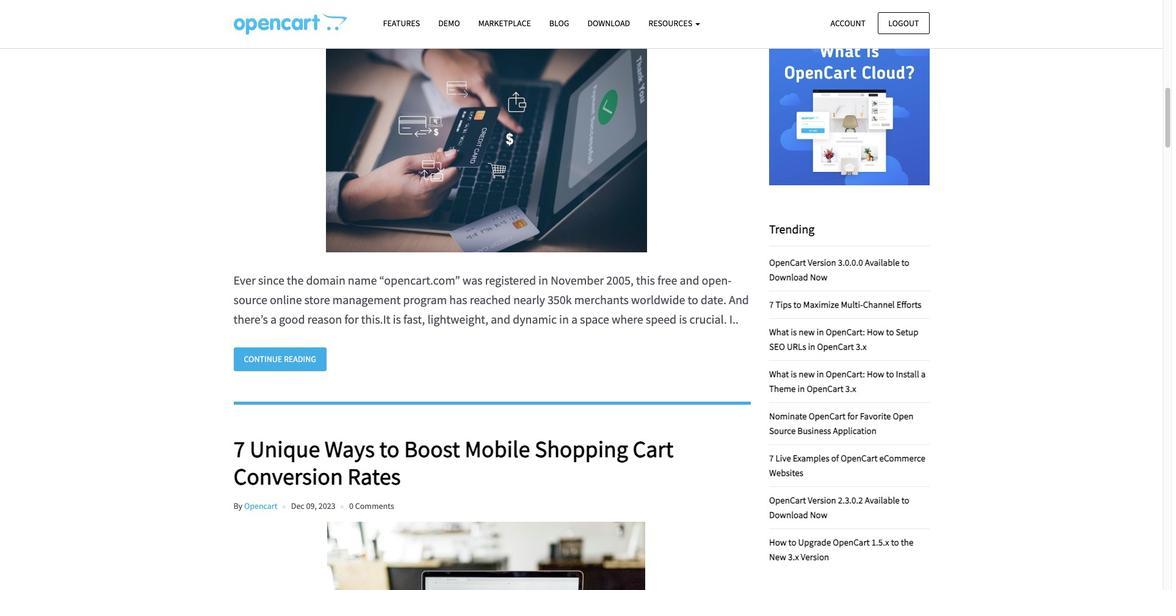 Task type: locate. For each thing, give the bounding box(es) containing it.
2 by opencart from the top
[[234, 502, 277, 513]]

0 vertical spatial 3.x
[[856, 341, 867, 353]]

the
[[287, 273, 304, 288], [901, 537, 914, 549]]

to
[[902, 257, 910, 269], [688, 293, 698, 308], [794, 299, 802, 311], [886, 327, 894, 338], [886, 369, 894, 381], [379, 435, 400, 464], [902, 495, 910, 507], [789, 537, 797, 549], [891, 537, 899, 549]]

1 dec from the top
[[291, 20, 305, 31]]

2 vertical spatial download
[[769, 510, 808, 522]]

by for 0
[[234, 502, 242, 513]]

version
[[808, 257, 836, 269], [808, 495, 836, 507], [801, 552, 829, 564]]

opencart
[[769, 257, 806, 269], [817, 341, 854, 353], [807, 384, 844, 395], [809, 411, 846, 423], [841, 453, 878, 465], [769, 495, 806, 507], [833, 537, 870, 549]]

to left setup
[[886, 327, 894, 338]]

crucial.
[[690, 312, 727, 327]]

what inside what is new in opencart: how to install a theme in opencart 3.x
[[769, 369, 789, 381]]

opencart: inside what is new in opencart: how to install a theme in opencart 3.x
[[826, 369, 865, 381]]

worldwide
[[631, 293, 685, 308]]

0 vertical spatial by opencart
[[234, 20, 277, 31]]

1 vertical spatial 3.x
[[845, 384, 856, 395]]

opencart - blog image
[[234, 13, 346, 35]]

opencart: for theme
[[826, 369, 865, 381]]

now up upgrade
[[810, 510, 828, 522]]

2 dec 09, 2023 from the top
[[291, 502, 336, 513]]

1 09, from the top
[[306, 20, 317, 31]]

opencart: down 7 tips to maximize multi-channel efforts
[[826, 327, 865, 338]]

was
[[463, 273, 483, 288]]

1 opencart link from the top
[[244, 20, 277, 31]]

and
[[680, 273, 699, 288], [491, 312, 510, 327]]

3.x right new
[[788, 552, 799, 564]]

0 vertical spatial dec 09, 2023
[[291, 20, 336, 31]]

now up maximize
[[810, 272, 828, 283]]

1 now from the top
[[810, 272, 828, 283]]

new
[[799, 327, 815, 338], [799, 369, 815, 381]]

3.x inside the what is new in opencart: how to setup seo urls in opencart 3.x
[[856, 341, 867, 353]]

1 vertical spatial download
[[769, 272, 808, 283]]

0 horizontal spatial for
[[344, 312, 359, 327]]

to right ways
[[379, 435, 400, 464]]

2 comments from the top
[[355, 502, 394, 513]]

opencart inside what is new in opencart: how to install a theme in opencart 3.x
[[807, 384, 844, 395]]

ever since the domain name "opencart.com" was registered in november 2005, this free and open- source online store management program has reached nearly 350k merchants worldwide to date. and there's a good reason for this.it is fast, lightweight, and dynamic in a space where speed is crucial. i..
[[234, 273, 749, 327]]

to down the ecommerce
[[902, 495, 910, 507]]

09,
[[306, 20, 317, 31], [306, 502, 317, 513]]

how inside what is new in opencart: how to install a theme in opencart 3.x
[[867, 369, 884, 381]]

09, down conversion
[[306, 502, 317, 513]]

09, for 0
[[306, 502, 317, 513]]

2 2023 from the top
[[319, 502, 336, 513]]

0 vertical spatial how
[[867, 327, 884, 338]]

continue reading
[[244, 354, 316, 365]]

2023 left the 0
[[319, 502, 336, 513]]

2 vertical spatial how
[[769, 537, 787, 549]]

7 tips to maximize multi-channel efforts
[[769, 299, 922, 311]]

what is new in opencart: how to install a theme in opencart 3.x
[[769, 369, 926, 395]]

0 vertical spatial and
[[680, 273, 699, 288]]

now inside opencart version 2.3.0.2 available to download now
[[810, 510, 828, 522]]

download inside opencart version 2.3.0.2 available to download now
[[769, 510, 808, 522]]

download inside opencart version 3.0.0.0 available to download now
[[769, 272, 808, 283]]

dec left 1
[[291, 20, 305, 31]]

continue
[[244, 354, 282, 365]]

1 available from the top
[[865, 257, 900, 269]]

7 live examples of opencart ecommerce websites
[[769, 453, 926, 479]]

1 horizontal spatial for
[[848, 411, 858, 423]]

1 2023 from the top
[[319, 20, 336, 31]]

unique
[[250, 435, 320, 464]]

0 vertical spatial dec
[[291, 20, 305, 31]]

version inside opencart version 3.0.0.0 available to download now
[[808, 257, 836, 269]]

version for 2.3.0.2
[[808, 495, 836, 507]]

the right 1.5.x
[[901, 537, 914, 549]]

a inside what is new in opencart: how to install a theme in opencart 3.x
[[921, 369, 926, 381]]

a
[[270, 312, 277, 327], [571, 312, 578, 327], [921, 369, 926, 381]]

3.x up nominate opencart for favorite open source business application link
[[845, 384, 856, 395]]

opencart: for urls
[[826, 327, 865, 338]]

2 what from the top
[[769, 369, 789, 381]]

nearly
[[513, 293, 545, 308]]

dec 09, 2023 left the 0
[[291, 502, 336, 513]]

a left the good
[[270, 312, 277, 327]]

3.x inside how to upgrade opencart 1.5.x to the new 3.x version
[[788, 552, 799, 564]]

2 new from the top
[[799, 369, 815, 381]]

7 left tips
[[769, 299, 774, 311]]

comments for 1 comments
[[355, 20, 394, 31]]

opencart down websites
[[769, 495, 806, 507]]

dec
[[291, 20, 305, 31], [291, 502, 305, 513]]

opencart inside 7 live examples of opencart ecommerce websites
[[841, 453, 878, 465]]

comments right 1
[[355, 20, 394, 31]]

1 opencart: from the top
[[826, 327, 865, 338]]

for up application
[[848, 411, 858, 423]]

and down reached
[[491, 312, 510, 327]]

reached
[[470, 293, 511, 308]]

opencart inside how to upgrade opencart 1.5.x to the new 3.x version
[[833, 537, 870, 549]]

2 opencart link from the top
[[244, 502, 277, 513]]

download
[[588, 18, 630, 29], [769, 272, 808, 283], [769, 510, 808, 522]]

opencart version 3.0.0.0 available to download now
[[769, 257, 910, 283]]

1 vertical spatial now
[[810, 510, 828, 522]]

now inside opencart version 3.0.0.0 available to download now
[[810, 272, 828, 283]]

0 vertical spatial version
[[808, 257, 836, 269]]

opencart up business
[[809, 411, 846, 423]]

opencart version 2.3.0.2 available to download now
[[769, 495, 910, 522]]

1 new from the top
[[799, 327, 815, 338]]

download for opencart version 2.3.0.2 available to download now
[[769, 510, 808, 522]]

in down the what is new in opencart: how to setup seo urls in opencart 3.x
[[817, 369, 824, 381]]

opencart: inside the what is new in opencart: how to setup seo urls in opencart 3.x
[[826, 327, 865, 338]]

trending
[[769, 222, 815, 237]]

features
[[383, 18, 420, 29]]

blog
[[549, 18, 569, 29]]

is inside what is new in opencart: how to install a theme in opencart 3.x
[[791, 369, 797, 381]]

7 for 7 tips to maximize multi-channel efforts
[[769, 299, 774, 311]]

opencart link
[[244, 20, 277, 31], [244, 502, 277, 513]]

how to upgrade opencart 1.5.x to the new 3.x version
[[769, 537, 914, 564]]

7 for 7 unique ways to boost mobile shopping cart conversion rates
[[234, 435, 245, 464]]

1 what from the top
[[769, 327, 789, 338]]

7 left live on the bottom
[[769, 453, 774, 465]]

cart
[[633, 435, 674, 464]]

2023
[[319, 20, 336, 31], [319, 502, 336, 513]]

space
[[580, 312, 609, 327]]

0 vertical spatial by
[[234, 20, 242, 31]]

opencart: down what is new in opencart: how to setup seo urls in opencart 3.x link
[[826, 369, 865, 381]]

0 vertical spatial 09,
[[306, 20, 317, 31]]

7 inside 7 live examples of opencart ecommerce websites
[[769, 453, 774, 465]]

2 opencart: from the top
[[826, 369, 865, 381]]

1 vertical spatial opencart link
[[244, 502, 277, 513]]

opencart up nominate opencart for favorite open source business application link
[[807, 384, 844, 395]]

opencart down trending
[[769, 257, 806, 269]]

in right theme
[[798, 384, 805, 395]]

0 vertical spatial 2023
[[319, 20, 336, 31]]

available for 3.0.0.0
[[865, 257, 900, 269]]

new for urls
[[799, 327, 815, 338]]

0 vertical spatial now
[[810, 272, 828, 283]]

0 vertical spatial comments
[[355, 20, 394, 31]]

1 vertical spatial dec
[[291, 502, 305, 513]]

comments for 0 comments
[[355, 502, 394, 513]]

to inside 7 unique ways to boost mobile shopping cart conversion rates
[[379, 435, 400, 464]]

0 vertical spatial new
[[799, 327, 815, 338]]

for inside nominate opencart for favorite open source business application
[[848, 411, 858, 423]]

new up urls at the bottom
[[799, 327, 815, 338]]

0 vertical spatial opencart
[[244, 20, 277, 31]]

comments right the 0
[[355, 502, 394, 513]]

1 opencart from the top
[[244, 20, 277, 31]]

09, left 1
[[306, 20, 317, 31]]

boost
[[404, 435, 460, 464]]

the up online
[[287, 273, 304, 288]]

the inside ever since the domain name "opencart.com" was registered in november 2005, this free and open- source online store management program has reached nearly 350k merchants worldwide to date. and there's a good reason for this.it is fast, lightweight, and dynamic in a space where speed is crucial. i..
[[287, 273, 304, 288]]

a left 'space'
[[571, 312, 578, 327]]

download link
[[578, 13, 639, 34]]

2 vertical spatial 3.x
[[788, 552, 799, 564]]

download right blog
[[588, 18, 630, 29]]

1 vertical spatial and
[[491, 312, 510, 327]]

2.3.0.2
[[838, 495, 863, 507]]

opencart right of
[[841, 453, 878, 465]]

for
[[344, 312, 359, 327], [848, 411, 858, 423]]

0 vertical spatial available
[[865, 257, 900, 269]]

resources link
[[639, 13, 709, 34]]

7 inside 7 unique ways to boost mobile shopping cart conversion rates
[[234, 435, 245, 464]]

how left install
[[867, 369, 884, 381]]

1 by from the top
[[234, 20, 242, 31]]

to left date.
[[688, 293, 698, 308]]

1 vertical spatial available
[[865, 495, 900, 507]]

to up efforts
[[902, 257, 910, 269]]

websites
[[769, 468, 804, 479]]

what up theme
[[769, 369, 789, 381]]

available inside opencart version 3.0.0.0 available to download now
[[865, 257, 900, 269]]

is up urls at the bottom
[[791, 327, 797, 338]]

1 vertical spatial version
[[808, 495, 836, 507]]

1 dec 09, 2023 from the top
[[291, 20, 336, 31]]

opencart cloud image
[[769, 26, 930, 186]]

0 vertical spatial download
[[588, 18, 630, 29]]

0 vertical spatial the
[[287, 273, 304, 288]]

1 vertical spatial for
[[848, 411, 858, 423]]

opencart version 3.0.0.0 available to download now link
[[769, 257, 910, 283]]

2 09, from the top
[[306, 502, 317, 513]]

maximize
[[803, 299, 839, 311]]

registered
[[485, 273, 536, 288]]

opencart link for 0
[[244, 502, 277, 513]]

how down "channel"
[[867, 327, 884, 338]]

in
[[539, 273, 548, 288], [559, 312, 569, 327], [817, 327, 824, 338], [808, 341, 815, 353], [817, 369, 824, 381], [798, 384, 805, 395]]

7
[[769, 299, 774, 311], [234, 435, 245, 464], [769, 453, 774, 465]]

comments
[[355, 20, 394, 31], [355, 502, 394, 513]]

2 horizontal spatial a
[[921, 369, 926, 381]]

2023 for 0
[[319, 502, 336, 513]]

version down upgrade
[[801, 552, 829, 564]]

version inside opencart version 2.3.0.2 available to download now
[[808, 495, 836, 507]]

mobile
[[465, 435, 530, 464]]

version for 3.0.0.0
[[808, 257, 836, 269]]

dec 09, 2023 for 0 comments
[[291, 502, 336, 513]]

resources
[[648, 18, 694, 29]]

live
[[776, 453, 791, 465]]

350k
[[548, 293, 572, 308]]

conversion
[[234, 463, 343, 492]]

version inside how to upgrade opencart 1.5.x to the new 3.x version
[[801, 552, 829, 564]]

1 vertical spatial opencart
[[244, 502, 277, 513]]

to right 1.5.x
[[891, 537, 899, 549]]

1 vertical spatial comments
[[355, 502, 394, 513]]

opencart up what is new in opencart: how to install a theme in opencart 3.x in the bottom of the page
[[817, 341, 854, 353]]

1 vertical spatial the
[[901, 537, 914, 549]]

how inside the what is new in opencart: how to setup seo urls in opencart 3.x
[[867, 327, 884, 338]]

1 vertical spatial by opencart
[[234, 502, 277, 513]]

3.x
[[856, 341, 867, 353], [845, 384, 856, 395], [788, 552, 799, 564]]

blog link
[[540, 13, 578, 34]]

what
[[769, 327, 789, 338], [769, 369, 789, 381]]

2 by from the top
[[234, 502, 242, 513]]

3.x inside what is new in opencart: how to install a theme in opencart 3.x
[[845, 384, 856, 395]]

0 vertical spatial what
[[769, 327, 789, 338]]

opencart
[[244, 20, 277, 31], [244, 502, 277, 513]]

download up upgrade
[[769, 510, 808, 522]]

is up theme
[[791, 369, 797, 381]]

2 now from the top
[[810, 510, 828, 522]]

1 horizontal spatial the
[[901, 537, 914, 549]]

1 comments
[[349, 20, 394, 31]]

new down urls at the bottom
[[799, 369, 815, 381]]

upgrade
[[798, 537, 831, 549]]

1 by opencart from the top
[[234, 20, 277, 31]]

0 vertical spatial opencart link
[[244, 20, 277, 31]]

theme
[[769, 384, 796, 395]]

available inside opencart version 2.3.0.2 available to download now
[[865, 495, 900, 507]]

1 vertical spatial dec 09, 2023
[[291, 502, 336, 513]]

now for 3.0.0.0
[[810, 272, 828, 283]]

0 vertical spatial opencart:
[[826, 327, 865, 338]]

3.x up what is new in opencart: how to install a theme in opencart 3.x link
[[856, 341, 867, 353]]

new inside what is new in opencart: how to install a theme in opencart 3.x
[[799, 369, 815, 381]]

now for 2.3.0.2
[[810, 510, 828, 522]]

1 vertical spatial what
[[769, 369, 789, 381]]

nominate opencart for favorite open source business application link
[[769, 411, 914, 437]]

opencart left 1.5.x
[[833, 537, 870, 549]]

version left 3.0.0.0
[[808, 257, 836, 269]]

download for opencart version 3.0.0.0 available to download now
[[769, 272, 808, 283]]

1 vertical spatial new
[[799, 369, 815, 381]]

2 opencart from the top
[[244, 502, 277, 513]]

new
[[769, 552, 786, 564]]

2 vertical spatial version
[[801, 552, 829, 564]]

download up tips
[[769, 272, 808, 283]]

what for what is new in opencart: how to setup seo urls in opencart 3.x
[[769, 327, 789, 338]]

marketplace
[[478, 18, 531, 29]]

this.it
[[361, 312, 390, 327]]

application
[[833, 426, 877, 437]]

a right install
[[921, 369, 926, 381]]

is
[[393, 312, 401, 327], [679, 312, 687, 327], [791, 327, 797, 338], [791, 369, 797, 381]]

1 vertical spatial how
[[867, 369, 884, 381]]

opencart inside opencart version 3.0.0.0 available to download now
[[769, 257, 806, 269]]

new inside the what is new in opencart: how to setup seo urls in opencart 3.x
[[799, 327, 815, 338]]

1 horizontal spatial and
[[680, 273, 699, 288]]

for inside ever since the domain name "opencart.com" was registered in november 2005, this free and open- source online store management program has reached nearly 350k merchants worldwide to date. and there's a good reason for this.it is fast, lightweight, and dynamic in a space where speed is crucial. i..
[[344, 312, 359, 327]]

2 dec from the top
[[291, 502, 305, 513]]

available right 2.3.0.2
[[865, 495, 900, 507]]

features link
[[374, 13, 429, 34]]

0 horizontal spatial the
[[287, 273, 304, 288]]

what is new in opencart: how to setup seo urls in opencart 3.x
[[769, 327, 919, 353]]

multi-
[[841, 299, 863, 311]]

opencart:
[[826, 327, 865, 338], [826, 369, 865, 381]]

for left this.it
[[344, 312, 359, 327]]

7 left unique
[[234, 435, 245, 464]]

to left upgrade
[[789, 537, 797, 549]]

7 unique ways to boost mobile shopping cart conversion rates link
[[234, 435, 751, 492]]

dec down conversion
[[291, 502, 305, 513]]

1 vertical spatial 09,
[[306, 502, 317, 513]]

domain
[[306, 273, 345, 288]]

how up new
[[769, 537, 787, 549]]

in down "350k"
[[559, 312, 569, 327]]

2023 left 1
[[319, 20, 336, 31]]

and right free
[[680, 273, 699, 288]]

1 vertical spatial opencart:
[[826, 369, 865, 381]]

1 comments from the top
[[355, 20, 394, 31]]

how
[[867, 327, 884, 338], [867, 369, 884, 381], [769, 537, 787, 549]]

0 vertical spatial for
[[344, 312, 359, 327]]

09, for 1
[[306, 20, 317, 31]]

logout link
[[878, 12, 930, 34]]

to right tips
[[794, 299, 802, 311]]

2 available from the top
[[865, 495, 900, 507]]

available right 3.0.0.0
[[865, 257, 900, 269]]

what inside the what is new in opencart: how to setup seo urls in opencart 3.x
[[769, 327, 789, 338]]

1 vertical spatial 2023
[[319, 502, 336, 513]]

what up seo
[[769, 327, 789, 338]]

new for theme
[[799, 369, 815, 381]]

dec 09, 2023 left 1
[[291, 20, 336, 31]]

version left 2.3.0.2
[[808, 495, 836, 507]]

to left install
[[886, 369, 894, 381]]

1.5.x
[[872, 537, 889, 549]]

now
[[810, 272, 828, 283], [810, 510, 828, 522]]

1 vertical spatial by
[[234, 502, 242, 513]]



Task type: describe. For each thing, give the bounding box(es) containing it.
account link
[[820, 12, 876, 34]]

how to upgrade opencart 1.5.x to the new 3.x version link
[[769, 537, 914, 564]]

available for 2.3.0.2
[[865, 495, 900, 507]]

opencart version 2.3.0.2 available to download now link
[[769, 495, 910, 522]]

examples
[[793, 453, 830, 465]]

what is new in opencart: how to setup seo urls in opencart 3.x link
[[769, 327, 919, 353]]

is left fast, on the bottom left of page
[[393, 312, 401, 327]]

7 tips to maximize multi-channel efforts link
[[769, 299, 922, 311]]

what for what is new in opencart: how to install a theme in opencart 3.x
[[769, 369, 789, 381]]

0 comments
[[349, 502, 394, 513]]

what is new in opencart: how to install a theme in opencart 3.x link
[[769, 369, 926, 395]]

account
[[831, 17, 866, 28]]

online
[[270, 293, 302, 308]]

has
[[449, 293, 467, 308]]

conversion magic image
[[234, 41, 739, 253]]

there's
[[234, 312, 268, 327]]

speed
[[646, 312, 677, 327]]

tips
[[776, 299, 792, 311]]

open
[[893, 411, 914, 423]]

i..
[[729, 312, 739, 327]]

seo
[[769, 341, 785, 353]]

ecommerce
[[879, 453, 926, 465]]

dec for 1 comments
[[291, 20, 305, 31]]

urls
[[787, 341, 806, 353]]

opencart inside nominate opencart for favorite open source business application
[[809, 411, 846, 423]]

by opencart for 0 comments
[[234, 502, 277, 513]]

1 horizontal spatial a
[[571, 312, 578, 327]]

marketplace link
[[469, 13, 540, 34]]

download inside download link
[[588, 18, 630, 29]]

0
[[349, 502, 353, 513]]

is inside the what is new in opencart: how to setup seo urls in opencart 3.x
[[791, 327, 797, 338]]

november
[[551, 273, 604, 288]]

demo link
[[429, 13, 469, 34]]

install
[[896, 369, 919, 381]]

lightweight,
[[428, 312, 488, 327]]

logout
[[888, 17, 919, 28]]

business
[[798, 426, 831, 437]]

7 unique ways to boost mobile shopping cart conversion rates
[[234, 435, 674, 492]]

program
[[403, 293, 447, 308]]

to inside opencart version 3.0.0.0 available to download now
[[902, 257, 910, 269]]

free
[[658, 273, 677, 288]]

and
[[729, 293, 749, 308]]

how for install
[[867, 369, 884, 381]]

to inside ever since the domain name "opencart.com" was registered in november 2005, this free and open- source online store management program has reached nearly 350k merchants worldwide to date. and there's a good reason for this.it is fast, lightweight, and dynamic in a space where speed is crucial. i..
[[688, 293, 698, 308]]

to inside the what is new in opencart: how to setup seo urls in opencart 3.x
[[886, 327, 894, 338]]

0 horizontal spatial and
[[491, 312, 510, 327]]

nominate
[[769, 411, 807, 423]]

reason
[[307, 312, 342, 327]]

2005,
[[606, 273, 634, 288]]

source
[[234, 293, 267, 308]]

merchants
[[574, 293, 629, 308]]

3.x for setup
[[856, 341, 867, 353]]

where
[[612, 312, 643, 327]]

store
[[304, 293, 330, 308]]

opencart link for 1
[[244, 20, 277, 31]]

how inside how to upgrade opencart 1.5.x to the new 3.x version
[[769, 537, 787, 549]]

setup
[[896, 327, 919, 338]]

good
[[279, 312, 305, 327]]

management
[[332, 293, 401, 308]]

to inside what is new in opencart: how to install a theme in opencart 3.x
[[886, 369, 894, 381]]

3.x for install
[[845, 384, 856, 395]]

by for 1
[[234, 20, 242, 31]]

is right speed
[[679, 312, 687, 327]]

1
[[349, 20, 353, 31]]

dec for 0 comments
[[291, 502, 305, 513]]

this
[[636, 273, 655, 288]]

opencart inside the what is new in opencart: how to setup seo urls in opencart 3.x
[[817, 341, 854, 353]]

the inside how to upgrade opencart 1.5.x to the new 3.x version
[[901, 537, 914, 549]]

dec 09, 2023 for 1 comments
[[291, 20, 336, 31]]

7 for 7 live examples of opencart ecommerce websites
[[769, 453, 774, 465]]

date.
[[701, 293, 727, 308]]

rates
[[348, 463, 401, 492]]

ways
[[325, 435, 375, 464]]

fast,
[[403, 312, 425, 327]]

2023 for 1
[[319, 20, 336, 31]]

to inside opencart version 2.3.0.2 available to download now
[[902, 495, 910, 507]]

in down maximize
[[817, 327, 824, 338]]

reading
[[284, 354, 316, 365]]

ever
[[234, 273, 256, 288]]

opencart inside opencart version 2.3.0.2 available to download now
[[769, 495, 806, 507]]

shopping
[[535, 435, 628, 464]]

name
[[348, 273, 377, 288]]

since
[[258, 273, 284, 288]]

of
[[831, 453, 839, 465]]

opencart for 1
[[244, 20, 277, 31]]

open-
[[702, 273, 732, 288]]

paypal blog image
[[769, 0, 930, 13]]

demo
[[438, 18, 460, 29]]

7 live examples of opencart ecommerce websites link
[[769, 453, 926, 479]]

channel
[[863, 299, 895, 311]]

in up nearly
[[539, 273, 548, 288]]

3.0.0.0
[[838, 257, 863, 269]]

how for setup
[[867, 327, 884, 338]]

dynamic
[[513, 312, 557, 327]]

opencart for 0
[[244, 502, 277, 513]]

favorite
[[860, 411, 891, 423]]

7 unique ways to boost mobile shopping cart conversion rates image
[[234, 522, 739, 591]]

"opencart.com"
[[379, 273, 460, 288]]

source
[[769, 426, 796, 437]]

0 horizontal spatial a
[[270, 312, 277, 327]]

in right urls at the bottom
[[808, 341, 815, 353]]

by opencart for 1 comments
[[234, 20, 277, 31]]

continue reading link
[[234, 348, 327, 372]]



Task type: vqa. For each thing, say whether or not it's contained in the screenshot.
first 2023 from the bottom
yes



